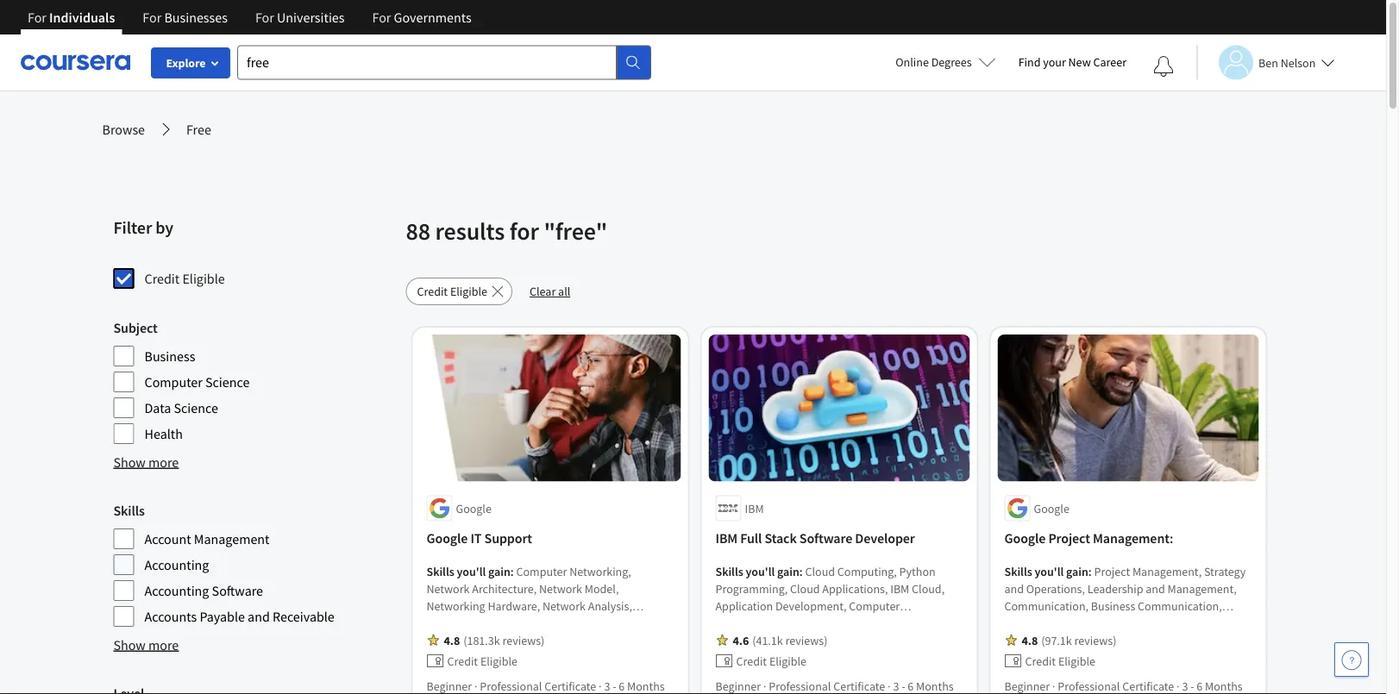 Task type: locate. For each thing, give the bounding box(es) containing it.
1 vertical spatial accounting
[[145, 582, 209, 600]]

1 professional from the left
[[480, 679, 542, 694]]

results
[[435, 216, 505, 246]]

skills you'll gain : down full
[[716, 564, 805, 579]]

1 horizontal spatial professional
[[769, 679, 831, 694]]

you'll
[[457, 564, 486, 579], [746, 564, 775, 579], [1035, 564, 1064, 579]]

eligible down the results
[[450, 284, 488, 299]]

2 horizontal spatial you'll
[[1035, 564, 1064, 579]]

1 horizontal spatial months
[[916, 679, 954, 694]]

software up accounts payable and receivable
[[212, 582, 263, 600]]

2 3 from the left
[[893, 679, 899, 694]]

credit eligible for google it support
[[447, 654, 518, 669]]

1 vertical spatial science
[[174, 399, 218, 417]]

show more button
[[113, 452, 179, 473], [113, 635, 179, 656]]

for individuals
[[28, 9, 115, 26]]

science down computer science
[[174, 399, 218, 417]]

skills for google it support
[[427, 564, 454, 579]]

businesses
[[164, 9, 228, 26]]

for universities
[[255, 9, 345, 26]]

1 vertical spatial show more button
[[113, 635, 179, 656]]

3 for from the left
[[255, 9, 274, 26]]

3 3 from the left
[[1182, 679, 1188, 694]]

2 horizontal spatial beginner
[[1005, 679, 1050, 694]]

0 vertical spatial show more
[[113, 454, 179, 471]]

0 vertical spatial show more button
[[113, 452, 179, 473]]

gain for stack
[[777, 564, 800, 579]]

accounting down account
[[145, 557, 209, 574]]

gain down stack
[[777, 564, 800, 579]]

- for google project management:
[[1191, 679, 1195, 694]]

0 vertical spatial software
[[800, 530, 853, 547]]

show more down accounts on the bottom of the page
[[113, 637, 179, 654]]

stack
[[765, 530, 797, 547]]

4.8 for project
[[1022, 633, 1038, 648]]

for
[[28, 9, 47, 26], [143, 9, 162, 26], [255, 9, 274, 26], [372, 9, 391, 26]]

show
[[113, 454, 146, 471], [113, 637, 146, 654]]

credit down (181.3k
[[447, 654, 478, 669]]

3 beginner from the left
[[1005, 679, 1050, 694]]

for left businesses
[[143, 9, 162, 26]]

3
[[604, 679, 610, 694], [893, 679, 899, 694], [1182, 679, 1188, 694]]

1 horizontal spatial 3
[[893, 679, 899, 694]]

credit down (97.1k
[[1025, 654, 1056, 669]]

google inside google project management: link
[[1005, 530, 1046, 547]]

credit eligible for ibm full stack software developer
[[736, 654, 807, 669]]

software right stack
[[800, 530, 853, 547]]

2 professional from the left
[[769, 679, 831, 694]]

skills down google it support
[[427, 564, 454, 579]]

support
[[485, 530, 532, 547]]

software
[[800, 530, 853, 547], [212, 582, 263, 600]]

1 skills you'll gain : from the left
[[427, 564, 516, 579]]

beginner for it
[[427, 679, 472, 694]]

2 accounting from the top
[[145, 582, 209, 600]]

months
[[627, 679, 665, 694], [916, 679, 954, 694], [1205, 679, 1243, 694]]

1 horizontal spatial certificate
[[834, 679, 886, 694]]

2 certificate from the left
[[834, 679, 886, 694]]

1 vertical spatial more
[[148, 637, 179, 654]]

credit for google it support
[[447, 654, 478, 669]]

skills you'll gain :
[[427, 564, 516, 579], [716, 564, 805, 579], [1005, 564, 1095, 579]]

accounting for accounting software
[[145, 582, 209, 600]]

eligible down '4.8 (97.1k reviews)'
[[1059, 654, 1096, 669]]

4.8
[[444, 633, 460, 648], [1022, 633, 1038, 648]]

online degrees
[[896, 54, 972, 70]]

0 horizontal spatial professional
[[480, 679, 542, 694]]

1 accounting from the top
[[145, 557, 209, 574]]

credit for ibm full stack software developer
[[736, 654, 767, 669]]

professional
[[480, 679, 542, 694], [769, 679, 831, 694], [1058, 679, 1120, 694]]

for businesses
[[143, 9, 228, 26]]

0 vertical spatial more
[[148, 454, 179, 471]]

science for computer science
[[205, 374, 250, 391]]

1 show more from the top
[[113, 454, 179, 471]]

reviews) for stack
[[786, 633, 828, 648]]

3 months from the left
[[1205, 679, 1243, 694]]

ibm up full
[[745, 501, 764, 516]]

2 reviews) from the left
[[786, 633, 828, 648]]

0 vertical spatial ibm
[[745, 501, 764, 516]]

skills down full
[[716, 564, 744, 579]]

science up data science
[[205, 374, 250, 391]]

0 horizontal spatial -
[[613, 679, 616, 694]]

months for ibm full stack software developer
[[916, 679, 954, 694]]

online
[[896, 54, 929, 70]]

science
[[205, 374, 250, 391], [174, 399, 218, 417]]

certificate
[[545, 679, 596, 694], [834, 679, 886, 694], [1123, 679, 1175, 694]]

ben
[[1259, 55, 1279, 70]]

3 professional from the left
[[1058, 679, 1120, 694]]

1 show more button from the top
[[113, 452, 179, 473]]

2 4.8 from the left
[[1022, 633, 1038, 648]]

more for health
[[148, 454, 179, 471]]

ibm
[[745, 501, 764, 516], [716, 530, 738, 547]]

certificate for ibm full stack software developer
[[834, 679, 886, 694]]

-
[[613, 679, 616, 694], [902, 679, 906, 694], [1191, 679, 1195, 694]]

beginner
[[427, 679, 472, 694], [716, 679, 761, 694], [1005, 679, 1050, 694]]

88
[[406, 216, 431, 246]]

project
[[1049, 530, 1091, 547]]

2 months from the left
[[916, 679, 954, 694]]

google left project
[[1005, 530, 1046, 547]]

career
[[1094, 54, 1127, 70]]

4.8 left (97.1k
[[1022, 633, 1038, 648]]

credit eligible for google project management:
[[1025, 654, 1096, 669]]

1 show from the top
[[113, 454, 146, 471]]

0 horizontal spatial beginner
[[427, 679, 472, 694]]

1 reviews) from the left
[[503, 633, 545, 648]]

skills inside group
[[113, 502, 145, 519]]

ben nelson button
[[1197, 45, 1335, 80]]

all
[[558, 284, 571, 299]]

show more
[[113, 454, 179, 471], [113, 637, 179, 654]]

: for support
[[511, 564, 514, 579]]

0 horizontal spatial 3
[[604, 679, 610, 694]]

3 you'll from the left
[[1035, 564, 1064, 579]]

skills you'll gain : for project
[[1005, 564, 1095, 579]]

ben nelson
[[1259, 55, 1316, 70]]

3 certificate from the left
[[1123, 679, 1175, 694]]

months for google project management:
[[1205, 679, 1243, 694]]

2 horizontal spatial skills you'll gain :
[[1005, 564, 1095, 579]]

for left governments
[[372, 9, 391, 26]]

2 horizontal spatial reviews)
[[1075, 633, 1117, 648]]

2 gain from the left
[[777, 564, 800, 579]]

skills you'll gain : for full
[[716, 564, 805, 579]]

eligible for ibm full stack software developer
[[770, 654, 807, 669]]

beginner · professional certificate · 3 - 6 months for management:
[[1005, 679, 1243, 694]]

credit eligible down (41.1k
[[736, 654, 807, 669]]

1 horizontal spatial reviews)
[[786, 633, 828, 648]]

eligible down 4.8 (181.3k reviews)
[[481, 654, 518, 669]]

you'll down the "it"
[[457, 564, 486, 579]]

1 horizontal spatial :
[[800, 564, 803, 579]]

gain down project
[[1067, 564, 1089, 579]]

2 you'll from the left
[[746, 564, 775, 579]]

2 more from the top
[[148, 637, 179, 654]]

for for individuals
[[28, 9, 47, 26]]

beginner down (181.3k
[[427, 679, 472, 694]]

1 beginner · professional certificate · 3 - 6 months from the left
[[427, 679, 665, 694]]

3 : from the left
[[1089, 564, 1092, 579]]

1 horizontal spatial software
[[800, 530, 853, 547]]

credit down 4.6
[[736, 654, 767, 669]]

find
[[1019, 54, 1041, 70]]

2 horizontal spatial months
[[1205, 679, 1243, 694]]

management
[[194, 531, 270, 548]]

3 for ibm full stack software developer
[[893, 679, 899, 694]]

more down health
[[148, 454, 179, 471]]

professional down '4.8 (97.1k reviews)'
[[1058, 679, 1120, 694]]

0 vertical spatial show
[[113, 454, 146, 471]]

: down support
[[511, 564, 514, 579]]

- for google it support
[[613, 679, 616, 694]]

1 gain from the left
[[488, 564, 511, 579]]

2 horizontal spatial 6
[[1197, 679, 1203, 694]]

show notifications image
[[1154, 56, 1174, 77]]

eligible
[[182, 270, 225, 287], [450, 284, 488, 299], [481, 654, 518, 669], [770, 654, 807, 669], [1059, 654, 1096, 669]]

management:
[[1093, 530, 1174, 547]]

skills you'll gain : down the "it"
[[427, 564, 516, 579]]

1 horizontal spatial ibm
[[745, 501, 764, 516]]

·
[[475, 679, 478, 694], [599, 679, 602, 694], [764, 679, 767, 694], [888, 679, 891, 694], [1053, 679, 1056, 694], [1177, 679, 1180, 694]]

0 horizontal spatial beginner · professional certificate · 3 - 6 months
[[427, 679, 665, 694]]

None search field
[[237, 45, 651, 80]]

beginner · professional certificate · 3 - 6 months down 4.8 (181.3k reviews)
[[427, 679, 665, 694]]

reviews) right (97.1k
[[1075, 633, 1117, 648]]

show more down health
[[113, 454, 179, 471]]

3 6 from the left
[[1197, 679, 1203, 694]]

receivable
[[273, 608, 335, 626]]

1 vertical spatial ibm
[[716, 530, 738, 547]]

1 horizontal spatial -
[[902, 679, 906, 694]]

google
[[456, 501, 492, 516], [1034, 501, 1070, 516], [427, 530, 468, 547], [1005, 530, 1046, 547]]

skills
[[113, 502, 145, 519], [427, 564, 454, 579], [716, 564, 744, 579], [1005, 564, 1033, 579]]

show more button down accounts on the bottom of the page
[[113, 635, 179, 656]]

1 horizontal spatial 6
[[908, 679, 914, 694]]

6
[[619, 679, 625, 694], [908, 679, 914, 694], [1197, 679, 1203, 694]]

for left individuals
[[28, 9, 47, 26]]

credit eligible inside credit eligible button
[[417, 284, 488, 299]]

2 show more from the top
[[113, 637, 179, 654]]

3 · from the left
[[764, 679, 767, 694]]

credit eligible button
[[406, 278, 513, 305]]

0 horizontal spatial months
[[627, 679, 665, 694]]

6 · from the left
[[1177, 679, 1180, 694]]

google up project
[[1034, 501, 1070, 516]]

skills down google project management:
[[1005, 564, 1033, 579]]

gain down support
[[488, 564, 511, 579]]

1 months from the left
[[627, 679, 665, 694]]

show down accounts on the bottom of the page
[[113, 637, 146, 654]]

1 horizontal spatial you'll
[[746, 564, 775, 579]]

gain
[[488, 564, 511, 579], [777, 564, 800, 579], [1067, 564, 1089, 579]]

1 you'll from the left
[[457, 564, 486, 579]]

- for ibm full stack software developer
[[902, 679, 906, 694]]

3 beginner · professional certificate · 3 - 6 months from the left
[[1005, 679, 1243, 694]]

1 vertical spatial show more
[[113, 637, 179, 654]]

1 vertical spatial show
[[113, 637, 146, 654]]

2 horizontal spatial -
[[1191, 679, 1195, 694]]

3 reviews) from the left
[[1075, 633, 1117, 648]]

clear
[[530, 284, 556, 299]]

0 horizontal spatial ibm
[[716, 530, 738, 547]]

show more button for accounts payable and receivable
[[113, 635, 179, 656]]

4.8 left (181.3k
[[444, 633, 460, 648]]

3 - from the left
[[1191, 679, 1195, 694]]

professional down 4.6 (41.1k reviews)
[[769, 679, 831, 694]]

2 horizontal spatial certificate
[[1123, 679, 1175, 694]]

0 horizontal spatial 4.8
[[444, 633, 460, 648]]

1 horizontal spatial beginner
[[716, 679, 761, 694]]

1 beginner from the left
[[427, 679, 472, 694]]

1 for from the left
[[28, 9, 47, 26]]

2 horizontal spatial 3
[[1182, 679, 1188, 694]]

beginner down 4.6
[[716, 679, 761, 694]]

google left the "it"
[[427, 530, 468, 547]]

2 for from the left
[[143, 9, 162, 26]]

show down health
[[113, 454, 146, 471]]

3 gain from the left
[[1067, 564, 1089, 579]]

skills group
[[113, 500, 396, 628]]

professional down 4.8 (181.3k reviews)
[[480, 679, 542, 694]]

0 horizontal spatial certificate
[[545, 679, 596, 694]]

0 horizontal spatial you'll
[[457, 564, 486, 579]]

clear all
[[530, 284, 571, 299]]

2 horizontal spatial professional
[[1058, 679, 1120, 694]]

4.8 for it
[[444, 633, 460, 648]]

beginner down (97.1k
[[1005, 679, 1050, 694]]

your
[[1043, 54, 1066, 70]]

more down accounts on the bottom of the page
[[148, 637, 179, 654]]

0 horizontal spatial 6
[[619, 679, 625, 694]]

credit eligible down the results
[[417, 284, 488, 299]]

3 for google project management:
[[1182, 679, 1188, 694]]

skills you'll gain : down project
[[1005, 564, 1095, 579]]

0 horizontal spatial gain
[[488, 564, 511, 579]]

ibm for ibm full stack software developer
[[716, 530, 738, 547]]

individuals
[[49, 9, 115, 26]]

1 4.8 from the left
[[444, 633, 460, 648]]

eligible down 4.6 (41.1k reviews)
[[770, 654, 807, 669]]

beginner · professional certificate · 3 - 6 months down '4.8 (97.1k reviews)'
[[1005, 679, 1243, 694]]

4 for from the left
[[372, 9, 391, 26]]

browse
[[102, 121, 145, 138]]

skills up account
[[113, 502, 145, 519]]

1 horizontal spatial beginner · professional certificate · 3 - 6 months
[[716, 679, 954, 694]]

find your new career link
[[1010, 52, 1135, 73]]

for left the universities
[[255, 9, 274, 26]]

1 horizontal spatial 4.8
[[1022, 633, 1038, 648]]

2 show from the top
[[113, 637, 146, 654]]

2 show more button from the top
[[113, 635, 179, 656]]

2 horizontal spatial gain
[[1067, 564, 1089, 579]]

accounting up accounts on the bottom of the page
[[145, 582, 209, 600]]

credit eligible down (97.1k
[[1025, 654, 1096, 669]]

1 certificate from the left
[[545, 679, 596, 694]]

google up the "it"
[[456, 501, 492, 516]]

:
[[511, 564, 514, 579], [800, 564, 803, 579], [1089, 564, 1092, 579]]

2 6 from the left
[[908, 679, 914, 694]]

2 horizontal spatial beginner · professional certificate · 3 - 6 months
[[1005, 679, 1243, 694]]

1 3 from the left
[[604, 679, 610, 694]]

subject group
[[113, 318, 396, 445]]

(97.1k
[[1042, 633, 1072, 648]]

you'll down project
[[1035, 564, 1064, 579]]

2 beginner from the left
[[716, 679, 761, 694]]

reviews) right (181.3k
[[503, 633, 545, 648]]

1 6 from the left
[[619, 679, 625, 694]]

skills you'll gain : for it
[[427, 564, 516, 579]]

you'll down full
[[746, 564, 775, 579]]

1 horizontal spatial skills you'll gain :
[[716, 564, 805, 579]]

you'll for it
[[457, 564, 486, 579]]

1 horizontal spatial gain
[[777, 564, 800, 579]]

by
[[155, 217, 173, 239]]

: down google project management:
[[1089, 564, 1092, 579]]

browse link
[[102, 119, 145, 140]]

: down ibm full stack software developer
[[800, 564, 803, 579]]

show more button down health
[[113, 452, 179, 473]]

ibm left full
[[716, 530, 738, 547]]

88 results for "free"
[[406, 216, 608, 246]]

ibm full stack software developer
[[716, 530, 915, 547]]

3 skills you'll gain : from the left
[[1005, 564, 1095, 579]]

: for management:
[[1089, 564, 1092, 579]]

2 beginner · professional certificate · 3 - 6 months from the left
[[716, 679, 954, 694]]

0 vertical spatial accounting
[[145, 557, 209, 574]]

credit eligible
[[145, 270, 225, 287], [417, 284, 488, 299], [447, 654, 518, 669], [736, 654, 807, 669], [1025, 654, 1096, 669]]

0 horizontal spatial reviews)
[[503, 633, 545, 648]]

4.6
[[733, 633, 749, 648]]

more for accounts payable and receivable
[[148, 637, 179, 654]]

credit
[[145, 270, 180, 287], [417, 284, 448, 299], [447, 654, 478, 669], [736, 654, 767, 669], [1025, 654, 1056, 669]]

0 horizontal spatial software
[[212, 582, 263, 600]]

credit down "88"
[[417, 284, 448, 299]]

reviews)
[[503, 633, 545, 648], [786, 633, 828, 648], [1075, 633, 1117, 648]]

5 · from the left
[[1053, 679, 1056, 694]]

2 skills you'll gain : from the left
[[716, 564, 805, 579]]

2 - from the left
[[902, 679, 906, 694]]

beginner · professional certificate · 3 - 6 months down 4.6 (41.1k reviews)
[[716, 679, 954, 694]]

google it support
[[427, 530, 532, 547]]

beginner · professional certificate · 3 - 6 months
[[427, 679, 665, 694], [716, 679, 954, 694], [1005, 679, 1243, 694]]

0 vertical spatial science
[[205, 374, 250, 391]]

more
[[148, 454, 179, 471], [148, 637, 179, 654]]

credit eligible down (181.3k
[[447, 654, 518, 669]]

0 horizontal spatial skills you'll gain :
[[427, 564, 516, 579]]

1 - from the left
[[613, 679, 616, 694]]

find your new career
[[1019, 54, 1127, 70]]

reviews) right (41.1k
[[786, 633, 828, 648]]

2 horizontal spatial :
[[1089, 564, 1092, 579]]

1 vertical spatial software
[[212, 582, 263, 600]]

1 more from the top
[[148, 454, 179, 471]]

2 : from the left
[[800, 564, 803, 579]]

computer science
[[145, 374, 250, 391]]

ibm for ibm
[[745, 501, 764, 516]]

certificate for google it support
[[545, 679, 596, 694]]

1 : from the left
[[511, 564, 514, 579]]

0 horizontal spatial :
[[511, 564, 514, 579]]

reviews) for management:
[[1075, 633, 1117, 648]]



Task type: vqa. For each thing, say whether or not it's contained in the screenshot.
third UNIVERSITY from right
no



Task type: describe. For each thing, give the bounding box(es) containing it.
gain for support
[[488, 564, 511, 579]]

beginner for full
[[716, 679, 761, 694]]

eligible for google it support
[[481, 654, 518, 669]]

eligible up "business" in the left of the page
[[182, 270, 225, 287]]

subject
[[113, 319, 158, 337]]

credit for google project management:
[[1025, 654, 1056, 669]]

show for accounts payable and receivable
[[113, 637, 146, 654]]

beginner · professional certificate · 3 - 6 months for support
[[427, 679, 665, 694]]

professional for support
[[480, 679, 542, 694]]

certificate for google project management:
[[1123, 679, 1175, 694]]

google it support link
[[427, 528, 674, 549]]

show for health
[[113, 454, 146, 471]]

online degrees button
[[882, 43, 1010, 81]]

software inside skills group
[[212, 582, 263, 600]]

gain for management:
[[1067, 564, 1089, 579]]

2 · from the left
[[599, 679, 602, 694]]

degrees
[[932, 54, 972, 70]]

filter by
[[113, 217, 173, 239]]

1 · from the left
[[475, 679, 478, 694]]

(41.1k
[[753, 633, 783, 648]]

skills for google project management:
[[1005, 564, 1033, 579]]

show more for health
[[113, 454, 179, 471]]

payable
[[200, 608, 245, 626]]

computer
[[145, 374, 203, 391]]

skills for ibm full stack software developer
[[716, 564, 744, 579]]

explore
[[166, 55, 206, 71]]

and
[[248, 608, 270, 626]]

ibm full stack software developer link
[[716, 528, 963, 549]]

data
[[145, 399, 171, 417]]

explore button
[[151, 47, 230, 79]]

4.8 (97.1k reviews)
[[1022, 633, 1117, 648]]

coursera image
[[21, 49, 130, 76]]

for for governments
[[372, 9, 391, 26]]

"free"
[[544, 216, 608, 246]]

google inside google it support link
[[427, 530, 468, 547]]

credit inside button
[[417, 284, 448, 299]]

for for universities
[[255, 9, 274, 26]]

(181.3k
[[464, 633, 500, 648]]

credit down by
[[145, 270, 180, 287]]

eligible inside button
[[450, 284, 488, 299]]

account
[[145, 531, 191, 548]]

eligible for google project management:
[[1059, 654, 1096, 669]]

for
[[510, 216, 539, 246]]

full
[[741, 530, 762, 547]]

filter
[[113, 217, 152, 239]]

professional for management:
[[1058, 679, 1120, 694]]

What do you want to learn? text field
[[237, 45, 617, 80]]

for governments
[[372, 9, 472, 26]]

banner navigation
[[14, 0, 485, 47]]

account management
[[145, 531, 270, 548]]

show more for accounts payable and receivable
[[113, 637, 179, 654]]

clear all button
[[519, 278, 581, 305]]

6 for ibm full stack software developer
[[908, 679, 914, 694]]

accounts payable and receivable
[[145, 608, 335, 626]]

: for stack
[[800, 564, 803, 579]]

show more button for health
[[113, 452, 179, 473]]

free
[[186, 121, 211, 138]]

nelson
[[1281, 55, 1316, 70]]

google project management: link
[[1005, 528, 1252, 549]]

you'll for project
[[1035, 564, 1064, 579]]

business
[[145, 348, 195, 365]]

4.6 (41.1k reviews)
[[733, 633, 828, 648]]

beginner for project
[[1005, 679, 1050, 694]]

6 for google project management:
[[1197, 679, 1203, 694]]

science for data science
[[174, 399, 218, 417]]

new
[[1069, 54, 1091, 70]]

months for google it support
[[627, 679, 665, 694]]

accounts
[[145, 608, 197, 626]]

google project management:
[[1005, 530, 1174, 547]]

4 · from the left
[[888, 679, 891, 694]]

you'll for full
[[746, 564, 775, 579]]

credit eligible down by
[[145, 270, 225, 287]]

accounting for accounting
[[145, 557, 209, 574]]

it
[[471, 530, 482, 547]]

developer
[[855, 530, 915, 547]]

reviews) for support
[[503, 633, 545, 648]]

data science
[[145, 399, 218, 417]]

for for businesses
[[143, 9, 162, 26]]

help center image
[[1342, 650, 1362, 670]]

professional for stack
[[769, 679, 831, 694]]

6 for google it support
[[619, 679, 625, 694]]

4.8 (181.3k reviews)
[[444, 633, 545, 648]]

beginner · professional certificate · 3 - 6 months for stack
[[716, 679, 954, 694]]

accounting software
[[145, 582, 263, 600]]

health
[[145, 425, 183, 443]]

universities
[[277, 9, 345, 26]]

governments
[[394, 9, 472, 26]]

3 for google it support
[[604, 679, 610, 694]]



